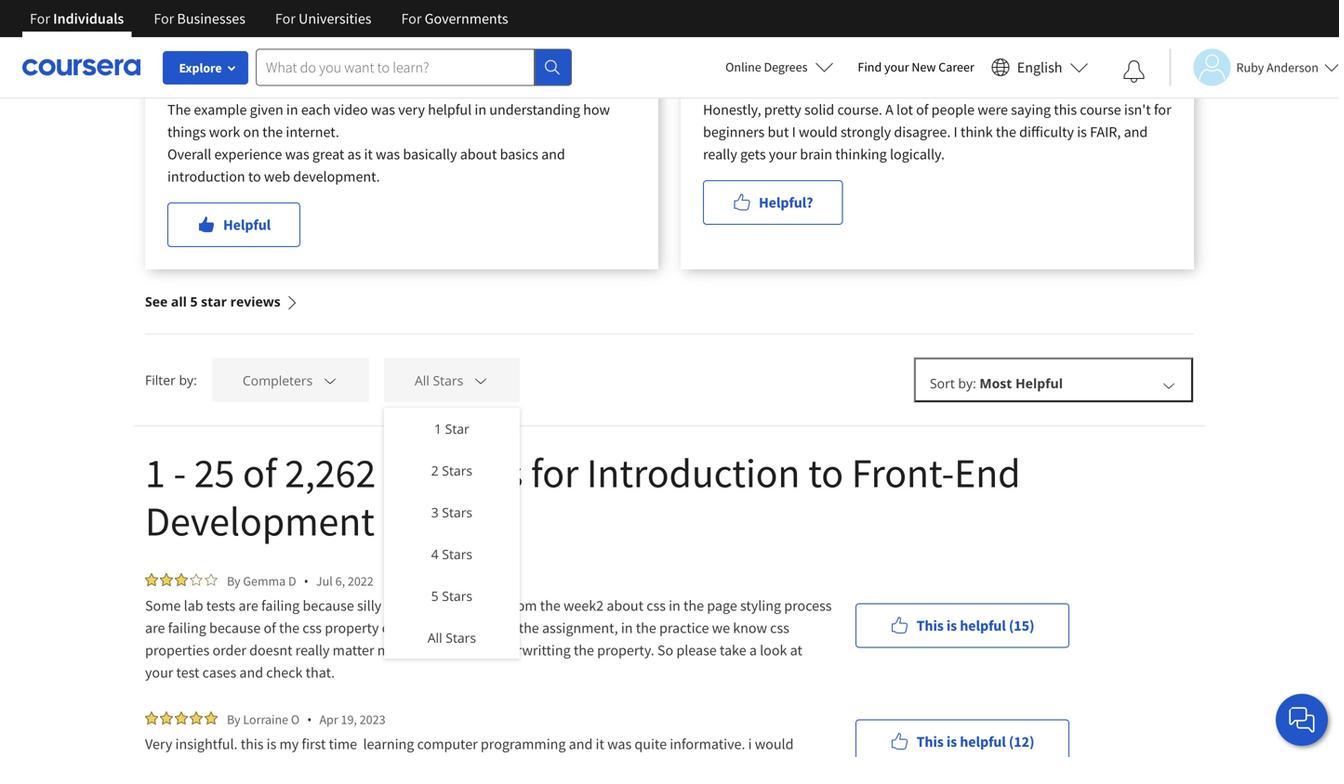 Task type: describe. For each thing, give the bounding box(es) containing it.
very
[[145, 736, 172, 754]]

d
[[288, 573, 296, 590]]

in down from
[[504, 619, 516, 638]]

things inside the some lab tests are failing because silly things like the ones from the week2 about css in the page styling process are failing because of the css property ordering suggested in the assignment, in the practice we know css properties order doesnt really matter much if we are not overwritting the property. so please take a look at your test cases and check that.
[[385, 597, 423, 616]]

matter
[[333, 642, 374, 660]]

1 vertical spatial failing
[[168, 619, 206, 638]]

thinking
[[835, 145, 887, 164]]

to inside 1 - 25 of 2,262 reviews for introduction to front-end development
[[808, 447, 844, 499]]

stars inside dropdown button
[[433, 372, 463, 390]]

by for tests
[[227, 573, 240, 590]]

1 vertical spatial because
[[209, 619, 261, 638]]

show notifications image
[[1123, 60, 1145, 83]]

2 horizontal spatial chevron down image
[[1161, 377, 1177, 394]]

filter by:
[[145, 372, 197, 389]]

explore button
[[163, 51, 248, 85]]

businesses
[[177, 9, 245, 28]]

practice
[[659, 619, 709, 638]]

internet.
[[286, 123, 339, 141]]

to inside the example given in each video was very helpful in understanding how things work on the internet. overall experience was great as it was basically about basics and introduction to web development.
[[248, 167, 261, 186]]

front-
[[852, 447, 954, 499]]

of inside the some lab tests are failing because silly things like the ones from the week2 about css in the page styling process are failing because of the css property ordering suggested in the assignment, in the practice we know css properties order doesnt really matter much if we are not overwritting the property. so please take a look at your test cases and check that.
[[264, 619, 276, 638]]

5 stars menu item
[[384, 576, 520, 618]]

know
[[733, 619, 767, 638]]

in up practice
[[669, 597, 681, 616]]

suggested
[[438, 619, 501, 638]]

reviews
[[230, 293, 281, 311]]

difficulty
[[1019, 123, 1074, 141]]

stars for the 4 stars menu item
[[442, 546, 473, 564]]

of inside 1 - 25 of 2,262 reviews for introduction to front-end development
[[243, 447, 277, 499]]

6,
[[335, 573, 345, 590]]

would inside very insightful. this is my first time  learning computer programming and it was quite informative. i would
[[755, 736, 794, 754]]

really inside honestly, pretty solid course. a lot of people were saying this course isn't for beginners but i would strongly disagree. i think the difficulty is fair, and really gets your brain thinking logically.
[[703, 145, 737, 164]]

my
[[279, 736, 299, 754]]

1 vertical spatial are
[[145, 619, 165, 638]]

some lab tests are failing because silly things like the ones from the week2 about css in the page styling process are failing because of the css property ordering suggested in the assignment, in the practice we know css properties order doesnt really matter much if we are not overwritting the property. so please take a look at your test cases and check that.
[[145, 597, 835, 683]]

1 star menu item
[[384, 408, 520, 450]]

some
[[145, 597, 181, 616]]

the right from
[[540, 597, 561, 616]]

disagree.
[[894, 123, 951, 141]]

by gemma d • jul 6, 2022
[[227, 573, 374, 591]]

menu containing 1 star
[[384, 408, 520, 659]]

this is helpful (15)
[[917, 617, 1035, 636]]

the up practice
[[684, 597, 704, 616]]

4 stars menu item
[[384, 534, 520, 576]]

introduction
[[587, 447, 800, 499]]

was right as
[[376, 145, 400, 164]]

0 horizontal spatial css
[[303, 619, 322, 638]]

25
[[194, 447, 235, 499]]

anderson
[[1267, 59, 1319, 76]]

reviews
[[384, 447, 523, 499]]

your inside the some lab tests are failing because silly things like the ones from the week2 about css in the page styling process are failing because of the css property ordering suggested in the assignment, in the practice we know css properties order doesnt really matter much if we are not overwritting the property. so please take a look at your test cases and check that.
[[145, 664, 173, 683]]

2 horizontal spatial are
[[448, 642, 467, 660]]

see all 5 star reviews button
[[145, 270, 299, 334]]

3 stars
[[431, 504, 473, 522]]

how
[[583, 100, 610, 119]]

ordering
[[382, 619, 435, 638]]

look
[[760, 642, 787, 660]]

it inside very insightful. this is my first time  learning computer programming and it was quite informative. i would
[[596, 736, 604, 754]]

coursera image
[[22, 52, 140, 82]]

the up the suggested
[[451, 597, 472, 616]]

about inside the example given in each video was very helpful in understanding how things work on the internet. overall experience was great as it was basically about basics and introduction to web development.
[[460, 145, 497, 164]]

chevron down image for all stars
[[472, 372, 489, 389]]

saying
[[1011, 100, 1051, 119]]

-
[[173, 447, 186, 499]]

order
[[213, 642, 246, 660]]

find your new career
[[858, 59, 974, 75]]

2023
[[360, 712, 386, 729]]

apr
[[319, 712, 338, 729]]

development.
[[293, 167, 380, 186]]

for inside 1 - 25 of 2,262 reviews for introduction to front-end development
[[531, 447, 579, 499]]

helpful for about
[[960, 617, 1006, 636]]

i
[[748, 736, 752, 754]]

helpful inside the example given in each video was very helpful in understanding how things work on the internet. overall experience was great as it was basically about basics and introduction to web development.
[[428, 100, 472, 119]]

assignment,
[[542, 619, 618, 638]]

sep
[[703, 54, 724, 71]]

this for this is helpful (15)
[[917, 617, 944, 636]]

all stars button
[[384, 358, 520, 403]]

the inside the example given in each video was very helpful in understanding how things work on the internet. overall experience was great as it was basically about basics and introduction to web development.
[[262, 123, 283, 141]]

as
[[347, 145, 361, 164]]

the down assignment,
[[574, 642, 594, 660]]

but
[[768, 123, 789, 141]]

1 star
[[434, 420, 469, 438]]

sn nov 1, 2022
[[167, 35, 230, 71]]

your inside honestly, pretty solid course. a lot of people were saying this course isn't for beginners but i would strongly disagree. i think the difficulty is fair, and really gets your brain thinking logically.
[[769, 145, 797, 164]]

What do you want to learn? text field
[[256, 49, 535, 86]]

great
[[312, 145, 344, 164]]

1 - 25 of 2,262 reviews for introduction to front-end development
[[145, 447, 1021, 547]]

1 horizontal spatial css
[[647, 597, 666, 616]]

of inside honestly, pretty solid course. a lot of people were saying this course isn't for beginners but i would strongly disagree. i think the difficulty is fair, and really gets your brain thinking logically.
[[916, 100, 929, 119]]

1 horizontal spatial failing
[[261, 597, 300, 616]]

not
[[470, 642, 491, 660]]

jul
[[316, 573, 333, 590]]

english button
[[984, 37, 1096, 98]]

your inside find your new career link
[[884, 59, 909, 75]]

by for this
[[227, 712, 240, 729]]

that.
[[306, 664, 335, 683]]

4
[[431, 546, 439, 564]]

course.
[[837, 100, 882, 119]]

1 vertical spatial we
[[427, 642, 445, 660]]

property.
[[597, 642, 654, 660]]

time
[[329, 736, 357, 754]]

chevron down image for completers
[[322, 372, 338, 389]]

and inside the example given in each video was very helpful in understanding how things work on the internet. overall experience was great as it was basically about basics and introduction to web development.
[[541, 145, 565, 164]]

web
[[264, 167, 290, 186]]

pretty
[[764, 100, 801, 119]]

property
[[325, 619, 379, 638]]

this for this is helpful (12)
[[917, 733, 944, 752]]

really inside the some lab tests are failing because silly things like the ones from the week2 about css in the page styling process are failing because of the css property ordering suggested in the assignment, in the practice we know css properties order doesnt really matter much if we are not overwritting the property. so please take a look at your test cases and check that.
[[295, 642, 330, 660]]

1 horizontal spatial we
[[712, 619, 730, 638]]

online degrees button
[[711, 47, 849, 87]]

basics
[[500, 145, 538, 164]]

think
[[961, 123, 993, 141]]

3 stars menu item
[[384, 492, 520, 534]]

in left understanding
[[475, 100, 487, 119]]

much
[[377, 642, 413, 660]]

stars for 3 stars menu item
[[442, 504, 473, 522]]

explore
[[179, 60, 222, 76]]

overwritting
[[494, 642, 571, 660]]

all stars inside dropdown button
[[415, 372, 463, 390]]

(15)
[[1009, 617, 1035, 636]]

in up property.
[[621, 619, 633, 638]]

ones
[[475, 597, 504, 616]]

is inside very insightful. this is my first time  learning computer programming and it was quite informative. i would
[[267, 736, 276, 754]]

english
[[1017, 58, 1063, 77]]

in left each
[[286, 100, 298, 119]]

take
[[720, 642, 746, 660]]

for for businesses
[[154, 9, 174, 28]]

this inside honestly, pretty solid course. a lot of people were saying this course isn't for beginners but i would strongly disagree. i think the difficulty is fair, and really gets your brain thinking logically.
[[1054, 100, 1077, 119]]

for for universities
[[275, 9, 296, 28]]

• for because
[[304, 573, 309, 591]]

helpful button
[[167, 203, 301, 247]]

gemma
[[243, 573, 286, 590]]

learning
[[363, 736, 414, 754]]

2
[[431, 462, 439, 480]]



Task type: vqa. For each thing, say whether or not it's contained in the screenshot.
THE 5
yes



Task type: locate. For each thing, give the bounding box(es) containing it.
css up look
[[770, 619, 789, 638]]

it
[[364, 145, 373, 164], [596, 736, 604, 754]]

so
[[657, 642, 673, 660]]

degrees
[[764, 59, 808, 75]]

2022 for sn nov 1, 2022
[[204, 54, 230, 71]]

it right as
[[364, 145, 373, 164]]

0 horizontal spatial really
[[295, 642, 330, 660]]

0 horizontal spatial chevron down image
[[322, 372, 338, 389]]

experience
[[214, 145, 282, 164]]

i left think
[[954, 123, 958, 141]]

because down jul
[[303, 597, 354, 616]]

0 vertical spatial all
[[415, 372, 430, 390]]

1 horizontal spatial i
[[954, 123, 958, 141]]

this down lorraine
[[241, 736, 264, 754]]

sg
[[703, 35, 718, 52]]

online
[[726, 59, 761, 75]]

0 horizontal spatial 1
[[145, 447, 165, 499]]

really up that.
[[295, 642, 330, 660]]

5 inside menu item
[[431, 588, 439, 605]]

stars for all stars menu item
[[446, 630, 476, 647]]

0 vertical spatial things
[[167, 123, 206, 141]]

o
[[291, 712, 300, 729]]

of right lot
[[916, 100, 929, 119]]

informative.
[[670, 736, 745, 754]]

stars right 3 on the left bottom
[[442, 504, 473, 522]]

1 by from the top
[[227, 573, 240, 590]]

1 vertical spatial of
[[243, 447, 277, 499]]

star image
[[190, 574, 203, 587]]

all stars right if
[[428, 630, 476, 647]]

0 horizontal spatial we
[[427, 642, 445, 660]]

and inside the some lab tests are failing because silly things like the ones from the week2 about css in the page styling process are failing because of the css property ordering suggested in the assignment, in the practice we know css properties order doesnt really matter much if we are not overwritting the property. so please take a look at your test cases and check that.
[[239, 664, 263, 683]]

5 up ordering
[[431, 588, 439, 605]]

1 horizontal spatial about
[[607, 597, 644, 616]]

0 horizontal spatial i
[[792, 123, 796, 141]]

0 vertical spatial by
[[227, 573, 240, 590]]

1 vertical spatial 1
[[145, 447, 165, 499]]

chat with us image
[[1287, 706, 1317, 736]]

development
[[145, 496, 375, 547]]

to left web
[[248, 167, 261, 186]]

failing
[[261, 597, 300, 616], [168, 619, 206, 638]]

1 horizontal spatial 2022
[[348, 573, 374, 590]]

for up 'sn'
[[154, 9, 174, 28]]

1 vertical spatial 5
[[431, 588, 439, 605]]

in
[[286, 100, 298, 119], [475, 100, 487, 119], [669, 597, 681, 616], [504, 619, 516, 638], [621, 619, 633, 638]]

your down but
[[769, 145, 797, 164]]

is left fair, in the right of the page
[[1077, 123, 1087, 141]]

strongly
[[841, 123, 891, 141]]

None search field
[[256, 49, 572, 86]]

star
[[201, 293, 227, 311]]

all stars inside menu item
[[428, 630, 476, 647]]

all
[[415, 372, 430, 390], [428, 630, 442, 647]]

0 vertical spatial this
[[1054, 100, 1077, 119]]

honestly,
[[703, 100, 761, 119]]

1 inside 1 - 25 of 2,262 reviews for introduction to front-end development
[[145, 447, 165, 499]]

1 horizontal spatial your
[[769, 145, 797, 164]]

0 vertical spatial about
[[460, 145, 497, 164]]

2,262
[[285, 447, 376, 499]]

0 vertical spatial of
[[916, 100, 929, 119]]

was left very
[[371, 100, 395, 119]]

1 vertical spatial to
[[808, 447, 844, 499]]

would down solid
[[799, 123, 838, 141]]

all up 1 star menu item
[[415, 372, 430, 390]]

0 vertical spatial this
[[917, 617, 944, 636]]

gets
[[740, 145, 766, 164]]

1 i from the left
[[792, 123, 796, 141]]

your right find in the top of the page
[[884, 59, 909, 75]]

really down beginners in the top of the page
[[703, 145, 737, 164]]

and inside very insightful. this is my first time  learning computer programming and it was quite informative. i would
[[569, 736, 593, 754]]

2 horizontal spatial your
[[884, 59, 909, 75]]

0 vertical spatial really
[[703, 145, 737, 164]]

all inside dropdown button
[[415, 372, 430, 390]]

0 vertical spatial all stars
[[415, 372, 463, 390]]

are left not
[[448, 642, 467, 660]]

we right if
[[427, 642, 445, 660]]

and
[[1124, 123, 1148, 141], [541, 145, 565, 164], [239, 664, 263, 683], [569, 736, 593, 754]]

at
[[790, 642, 802, 660]]

it inside the example given in each video was very helpful in understanding how things work on the internet. overall experience was great as it was basically about basics and introduction to web development.
[[364, 145, 373, 164]]

is inside honestly, pretty solid course. a lot of people were saying this course isn't for beginners but i would strongly disagree. i think the difficulty is fair, and really gets your brain thinking logically.
[[1077, 123, 1087, 141]]

end
[[954, 447, 1021, 499]]

for universities
[[275, 9, 372, 28]]

universities
[[299, 9, 372, 28]]

all stars up 1 star
[[415, 372, 463, 390]]

cases
[[202, 664, 236, 683]]

new
[[912, 59, 936, 75]]

0 vertical spatial to
[[248, 167, 261, 186]]

1 vertical spatial for
[[531, 447, 579, 499]]

helpful?
[[759, 193, 813, 212]]

see
[[145, 293, 168, 311]]

work
[[209, 123, 240, 141]]

for for individuals
[[30, 9, 50, 28]]

isn't
[[1124, 100, 1151, 119]]

1 vertical spatial would
[[755, 736, 794, 754]]

by:
[[179, 372, 197, 389]]

is left my
[[267, 736, 276, 754]]

2 vertical spatial of
[[264, 619, 276, 638]]

sn
[[167, 35, 183, 52]]

menu
[[384, 408, 520, 659]]

1 horizontal spatial it
[[596, 736, 604, 754]]

5 inside button
[[190, 293, 198, 311]]

1 vertical spatial really
[[295, 642, 330, 660]]

this inside very insightful. this is my first time  learning computer programming and it was quite informative. i would
[[241, 736, 264, 754]]

very insightful. this is my first time  learning computer programming and it was quite informative. i would
[[145, 736, 797, 758]]

chevron down image inside completers button
[[322, 372, 338, 389]]

0 horizontal spatial because
[[209, 619, 261, 638]]

0 vertical spatial your
[[884, 59, 909, 75]]

0 vertical spatial •
[[304, 573, 309, 591]]

because up order
[[209, 619, 261, 638]]

week2
[[564, 597, 604, 616]]

overall
[[167, 145, 211, 164]]

example
[[194, 100, 247, 119]]

the right on
[[262, 123, 283, 141]]

0 vertical spatial failing
[[261, 597, 300, 616]]

a
[[749, 642, 757, 660]]

0 vertical spatial 1
[[434, 420, 442, 438]]

chevron down image inside all stars dropdown button
[[472, 372, 489, 389]]

fair,
[[1090, 123, 1121, 141]]

process
[[784, 597, 832, 616]]

was down internet.
[[285, 145, 309, 164]]

0 horizontal spatial this
[[241, 736, 264, 754]]

5 right all
[[190, 293, 198, 311]]

about left basics
[[460, 145, 497, 164]]

• for first
[[307, 711, 312, 729]]

(12)
[[1009, 733, 1035, 752]]

2022 inside sg sep 20, 2022
[[745, 54, 771, 71]]

• right d
[[304, 573, 309, 591]]

for up what do you want to learn? text field
[[401, 9, 422, 28]]

1 vertical spatial things
[[385, 597, 423, 616]]

silly
[[357, 597, 382, 616]]

to
[[248, 167, 261, 186], [808, 447, 844, 499]]

lorraine
[[243, 712, 288, 729]]

2022 right 1,
[[204, 54, 230, 71]]

1 vertical spatial •
[[307, 711, 312, 729]]

2 stars menu item
[[384, 450, 520, 492]]

things inside the example given in each video was very helpful in understanding how things work on the internet. overall experience was great as it was basically about basics and introduction to web development.
[[167, 123, 206, 141]]

helpful
[[223, 216, 271, 234]]

the down were in the right top of the page
[[996, 123, 1016, 141]]

0 vertical spatial helpful
[[428, 100, 472, 119]]

ruby anderson
[[1236, 59, 1319, 76]]

2 for from the left
[[154, 9, 174, 28]]

a
[[885, 100, 894, 119]]

quite
[[635, 736, 667, 754]]

for for governments
[[401, 9, 422, 28]]

the up property.
[[636, 619, 656, 638]]

0 horizontal spatial failing
[[168, 619, 206, 638]]

2 this from the top
[[917, 733, 944, 752]]

things up ordering
[[385, 597, 423, 616]]

stars right 2
[[442, 462, 473, 480]]

helpful left '(15)'
[[960, 617, 1006, 636]]

online degrees
[[726, 59, 808, 75]]

find your new career link
[[849, 56, 984, 79]]

doesnt
[[249, 642, 292, 660]]

2 i from the left
[[954, 123, 958, 141]]

about inside the some lab tests are failing because silly things like the ones from the week2 about css in the page styling process are failing because of the css property ordering suggested in the assignment, in the practice we know css properties order doesnt really matter much if we are not overwritting the property. so please take a look at your test cases and check that.
[[607, 597, 644, 616]]

and down doesnt
[[239, 664, 263, 683]]

1 vertical spatial this
[[241, 736, 264, 754]]

and right basics
[[541, 145, 565, 164]]

course
[[1080, 100, 1121, 119]]

2022 for sg sep 20, 2022
[[745, 54, 771, 71]]

2 vertical spatial your
[[145, 664, 173, 683]]

lot
[[897, 100, 913, 119]]

20,
[[726, 54, 743, 71]]

the up doesnt
[[279, 619, 300, 638]]

1 vertical spatial it
[[596, 736, 604, 754]]

to left front-
[[808, 447, 844, 499]]

and inside honestly, pretty solid course. a lot of people were saying this course isn't for beginners but i would strongly disagree. i think the difficulty is fair, and really gets your brain thinking logically.
[[1124, 123, 1148, 141]]

1 for 1 - 25 of 2,262 reviews for introduction to front-end development
[[145, 447, 165, 499]]

for inside honestly, pretty solid course. a lot of people were saying this course isn't for beginners but i would strongly disagree. i think the difficulty is fair, and really gets your brain thinking logically.
[[1154, 100, 1171, 119]]

0 vertical spatial because
[[303, 597, 354, 616]]

the
[[167, 100, 191, 119]]

nov
[[167, 54, 189, 71]]

2022 inside sn nov 1, 2022
[[204, 54, 230, 71]]

1 for 1 star
[[434, 420, 442, 438]]

insightful.
[[175, 736, 238, 754]]

1 horizontal spatial would
[[799, 123, 838, 141]]

css left the property
[[303, 619, 322, 638]]

1 vertical spatial this
[[917, 733, 944, 752]]

1 horizontal spatial are
[[239, 597, 258, 616]]

1 vertical spatial all
[[428, 630, 442, 647]]

0 horizontal spatial would
[[755, 736, 794, 754]]

all right if
[[428, 630, 442, 647]]

check
[[266, 664, 303, 683]]

page
[[707, 597, 737, 616]]

star image
[[205, 574, 218, 587]]

was inside very insightful. this is my first time  learning computer programming and it was quite informative. i would
[[607, 736, 632, 754]]

was left quite
[[607, 736, 632, 754]]

2022 inside by gemma d • jul 6, 2022
[[348, 573, 374, 590]]

the up the overwritting
[[519, 619, 539, 638]]

i right but
[[792, 123, 796, 141]]

0 vertical spatial would
[[799, 123, 838, 141]]

it left quite
[[596, 736, 604, 754]]

1 vertical spatial helpful
[[960, 617, 1006, 636]]

0 horizontal spatial 2022
[[204, 54, 230, 71]]

stars for 2 stars menu item
[[442, 462, 473, 480]]

failing down the lab
[[168, 619, 206, 638]]

people
[[932, 100, 975, 119]]

banner navigation
[[15, 0, 523, 37]]

0 horizontal spatial things
[[167, 123, 206, 141]]

css
[[647, 597, 666, 616], [303, 619, 322, 638], [770, 619, 789, 638]]

sg sep 20, 2022
[[703, 35, 771, 71]]

1 horizontal spatial because
[[303, 597, 354, 616]]

this inside this is helpful (15) button
[[917, 617, 944, 636]]

helpful? button
[[703, 180, 843, 225]]

stars for 5 stars menu item on the bottom of the page
[[442, 588, 473, 605]]

1 vertical spatial your
[[769, 145, 797, 164]]

this
[[917, 617, 944, 636], [917, 733, 944, 752]]

is left (12)
[[947, 733, 957, 752]]

1 vertical spatial about
[[607, 597, 644, 616]]

1 vertical spatial by
[[227, 712, 240, 729]]

1 horizontal spatial to
[[808, 447, 844, 499]]

1 horizontal spatial things
[[385, 597, 423, 616]]

19,
[[341, 712, 357, 729]]

0 horizontal spatial for
[[531, 447, 579, 499]]

1 left star in the left of the page
[[434, 420, 442, 438]]

0 horizontal spatial your
[[145, 664, 173, 683]]

• right o
[[307, 711, 312, 729]]

by inside by gemma d • jul 6, 2022
[[227, 573, 240, 590]]

this up difficulty
[[1054, 100, 1077, 119]]

stars up 1 star
[[433, 372, 463, 390]]

helpful left (12)
[[960, 733, 1006, 752]]

tests
[[206, 597, 236, 616]]

0 horizontal spatial 5
[[190, 293, 198, 311]]

3 for from the left
[[275, 9, 296, 28]]

1 horizontal spatial really
[[703, 145, 737, 164]]

honestly, pretty solid course. a lot of people were saying this course isn't for beginners but i would strongly disagree. i think the difficulty is fair, and really gets your brain thinking logically.
[[703, 100, 1171, 164]]

each
[[301, 100, 331, 119]]

0 horizontal spatial about
[[460, 145, 497, 164]]

2 vertical spatial are
[[448, 642, 467, 660]]

2022 right 20,
[[745, 54, 771, 71]]

and right programming
[[569, 736, 593, 754]]

about right week2
[[607, 597, 644, 616]]

properties
[[145, 642, 210, 660]]

are down some
[[145, 619, 165, 638]]

0 vertical spatial 5
[[190, 293, 198, 311]]

this inside this is helpful (12) button
[[917, 733, 944, 752]]

1 left -
[[145, 447, 165, 499]]

all inside menu item
[[428, 630, 442, 647]]

1 horizontal spatial 1
[[434, 420, 442, 438]]

1 horizontal spatial chevron down image
[[472, 372, 489, 389]]

1 vertical spatial all stars
[[428, 630, 476, 647]]

of up doesnt
[[264, 619, 276, 638]]

is left '(15)'
[[947, 617, 957, 636]]

chevron down image
[[322, 372, 338, 389], [472, 372, 489, 389], [1161, 377, 1177, 394]]

4 for from the left
[[401, 9, 422, 28]]

by left lorraine
[[227, 712, 240, 729]]

basically
[[403, 145, 457, 164]]

this left '(15)'
[[917, 617, 944, 636]]

helpful right very
[[428, 100, 472, 119]]

1 inside 1 star menu item
[[434, 420, 442, 438]]

by inside by lorraine o • apr 19, 2023
[[227, 712, 240, 729]]

css up practice
[[647, 597, 666, 616]]

are right tests
[[239, 597, 258, 616]]

by right star image
[[227, 573, 240, 590]]

for left universities
[[275, 9, 296, 28]]

for businesses
[[154, 9, 245, 28]]

and down isn't
[[1124, 123, 1148, 141]]

this is helpful (12) button
[[856, 720, 1070, 758]]

0 vertical spatial it
[[364, 145, 373, 164]]

we down page
[[712, 619, 730, 638]]

helpful
[[428, 100, 472, 119], [960, 617, 1006, 636], [960, 733, 1006, 752]]

stars down like
[[446, 630, 476, 647]]

filled star image
[[182, 77, 195, 90], [227, 77, 240, 90], [145, 574, 158, 587], [160, 574, 173, 587], [175, 574, 188, 587], [145, 712, 158, 725], [190, 712, 203, 725], [205, 712, 218, 725]]

beginners
[[703, 123, 765, 141]]

•
[[304, 573, 309, 591], [307, 711, 312, 729]]

1 horizontal spatial for
[[1154, 100, 1171, 119]]

filled star image
[[167, 77, 180, 90], [197, 77, 210, 90], [212, 77, 225, 90], [160, 712, 173, 725], [175, 712, 188, 725]]

for
[[30, 9, 50, 28], [154, 9, 174, 28], [275, 9, 296, 28], [401, 9, 422, 28]]

failing down d
[[261, 597, 300, 616]]

of right 25
[[243, 447, 277, 499]]

0 vertical spatial for
[[1154, 100, 1171, 119]]

1 this from the top
[[917, 617, 944, 636]]

2 horizontal spatial css
[[770, 619, 789, 638]]

helpful for informative.
[[960, 733, 1006, 752]]

all stars menu item
[[384, 618, 520, 659]]

the example given in each video was very helpful in understanding how things work on the internet. overall experience was great as it was basically about basics and introduction to web development.
[[167, 100, 610, 186]]

your left test
[[145, 664, 173, 683]]

would inside honestly, pretty solid course. a lot of people were saying this course isn't for beginners but i would strongly disagree. i think the difficulty is fair, and really gets your brain thinking logically.
[[799, 123, 838, 141]]

1,
[[192, 54, 201, 71]]

1 horizontal spatial this
[[1054, 100, 1077, 119]]

1 for from the left
[[30, 9, 50, 28]]

this
[[1054, 100, 1077, 119], [241, 736, 264, 754]]

for left individuals
[[30, 9, 50, 28]]

0 vertical spatial are
[[239, 597, 258, 616]]

lab
[[184, 597, 203, 616]]

0 horizontal spatial to
[[248, 167, 261, 186]]

0 horizontal spatial are
[[145, 619, 165, 638]]

2 horizontal spatial 2022
[[745, 54, 771, 71]]

2 vertical spatial helpful
[[960, 733, 1006, 752]]

2 by from the top
[[227, 712, 240, 729]]

1 horizontal spatial 5
[[431, 588, 439, 605]]

things up overall
[[167, 123, 206, 141]]

0 horizontal spatial it
[[364, 145, 373, 164]]

stars right 4
[[442, 546, 473, 564]]

2022 right 6,
[[348, 573, 374, 590]]

stars left ones
[[442, 588, 473, 605]]

0 vertical spatial we
[[712, 619, 730, 638]]

would right i
[[755, 736, 794, 754]]

the inside honestly, pretty solid course. a lot of people were saying this course isn't for beginners but i would strongly disagree. i think the difficulty is fair, and really gets your brain thinking logically.
[[996, 123, 1016, 141]]

filter
[[145, 372, 176, 389]]

this left (12)
[[917, 733, 944, 752]]



